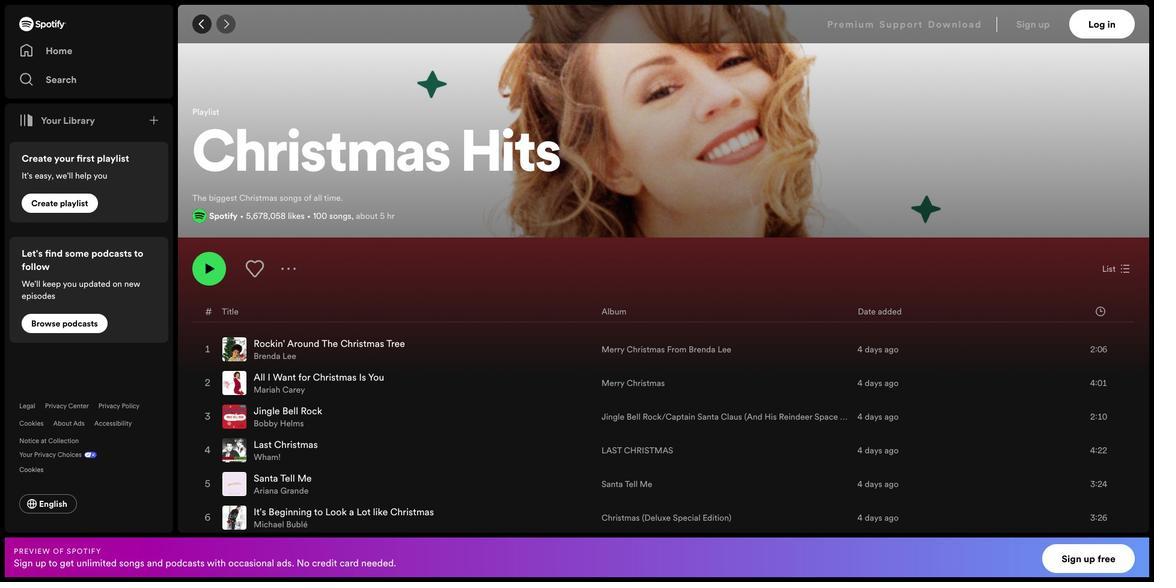 Task type: describe. For each thing, give the bounding box(es) containing it.
ago for christmas
[[885, 377, 899, 389]]

1 vertical spatial songs
[[329, 210, 352, 222]]

notice at collection link
[[19, 437, 79, 446]]

some
[[65, 247, 89, 260]]

rock
[[301, 404, 322, 417]]

california consumer privacy act (ccpa) opt-out icon image
[[82, 450, 97, 462]]

rockin' around the christmas tree link
[[254, 337, 405, 350]]

time.
[[324, 192, 343, 204]]

follow
[[22, 260, 50, 273]]

easy,
[[35, 170, 54, 182]]

christmas (deluxe special edition)
[[602, 512, 732, 524]]

podcasts inside let's find some podcasts to follow we'll keep you updated on new episodes
[[91, 247, 132, 260]]

spotify image
[[19, 17, 66, 31]]

jingle bell rock bobby helms
[[254, 404, 322, 429]]

brenda lee link
[[254, 350, 296, 362]]

0 horizontal spatial the
[[192, 192, 207, 204]]

want
[[273, 371, 296, 384]]

create your first playlist it's easy, we'll help you
[[22, 152, 129, 182]]

card
[[340, 556, 359, 569]]

top bar and user menu element
[[178, 5, 1150, 43]]

hits
[[461, 127, 561, 185]]

no
[[297, 556, 310, 569]]

christmas inside "all i want for christmas is you mariah carey"
[[313, 371, 357, 384]]

christmas hits
[[192, 127, 561, 185]]

#
[[205, 305, 212, 318]]

rockin' around the christmas tree brenda lee
[[254, 337, 405, 362]]

4 days ago for helms
[[858, 411, 899, 423]]

to inside preview of spotify sign up to get unlimited songs and podcasts with occasional ads. no credit card needed.
[[49, 556, 57, 569]]

help
[[75, 170, 92, 182]]

create playlist
[[31, 197, 88, 209]]

christmas down merry christmas from brenda lee link
[[627, 377, 665, 389]]

accessibility link
[[94, 419, 132, 428]]

preview
[[14, 546, 50, 556]]

updated
[[79, 278, 110, 290]]

4 days ago for tree
[[858, 343, 899, 355]]

like
[[373, 505, 388, 518]]

it's beginning to look a lot like christmas cell
[[222, 502, 592, 534]]

bobby
[[254, 417, 278, 429]]

premium support download
[[828, 17, 982, 31]]

last
[[602, 444, 622, 457]]

# column header
[[205, 301, 212, 322]]

and
[[147, 556, 163, 569]]

browse
[[31, 318, 60, 330]]

to inside let's find some podcasts to follow we'll keep you updated on new episodes
[[134, 247, 143, 260]]

michael bublé link
[[254, 518, 308, 530]]

playlist
[[192, 106, 219, 118]]

3:24
[[1091, 478, 1108, 490]]

1 horizontal spatial brenda
[[689, 343, 716, 355]]

christmas up all
[[192, 127, 451, 185]]

privacy center link
[[45, 402, 89, 411]]

premium
[[828, 17, 875, 31]]

english
[[39, 498, 67, 510]]

christmas up "5,678,058"
[[239, 192, 278, 204]]

spotify inside preview of spotify sign up to get unlimited songs and podcasts with occasional ads. no credit card needed.
[[67, 546, 101, 556]]

from
[[667, 343, 687, 355]]

sign inside preview of spotify sign up to get unlimited songs and podcasts with occasional ads. no credit card needed.
[[14, 556, 33, 569]]

to inside the it's beginning to look a lot like christmas michael bublé
[[314, 505, 323, 518]]

date
[[858, 305, 876, 317]]

log in button
[[1070, 10, 1135, 38]]

4 for helms
[[858, 411, 863, 423]]

a
[[349, 505, 354, 518]]

2 cookies link from the top
[[19, 462, 53, 475]]

4 for grande
[[858, 478, 863, 490]]

last christmas link
[[254, 438, 318, 451]]

days for grande
[[865, 478, 883, 490]]

home link
[[19, 38, 159, 63]]

sign for sign up free
[[1062, 552, 1082, 565]]

browse podcasts link
[[22, 314, 108, 333]]

christmas hits grid
[[179, 300, 1149, 582]]

ago for a
[[885, 512, 899, 524]]

download button
[[928, 10, 982, 38]]

credit
[[312, 556, 337, 569]]

1 horizontal spatial of
[[304, 192, 312, 204]]

2:10
[[1091, 411, 1108, 423]]

needed.
[[361, 556, 396, 569]]

1 horizontal spatial santa tell me link
[[602, 478, 653, 490]]

spotify image
[[192, 209, 207, 223]]

4 for tree
[[858, 343, 863, 355]]

for
[[298, 371, 311, 384]]

4 for a
[[858, 512, 863, 524]]

new
[[124, 278, 140, 290]]

special
[[673, 512, 701, 524]]

brenda inside rockin' around the christmas tree brenda lee
[[254, 350, 281, 362]]

create playlist button
[[22, 194, 98, 213]]

go back image
[[197, 19, 207, 29]]

episodes
[[22, 290, 55, 302]]

it's inside create your first playlist it's easy, we'll help you
[[22, 170, 33, 182]]

me for santa tell me ariana grande
[[297, 472, 312, 485]]

cookies for 2nd the cookies link from the bottom of the the main element
[[19, 419, 44, 428]]

4 days from the top
[[865, 444, 883, 457]]

create for your
[[22, 152, 52, 165]]

you for some
[[63, 278, 77, 290]]

days for christmas
[[865, 377, 883, 389]]

bell
[[282, 404, 298, 417]]

sign up free
[[1062, 552, 1116, 565]]

days for helms
[[865, 411, 883, 423]]

,
[[352, 210, 354, 222]]

5,678,058 likes
[[246, 210, 305, 222]]

5,678,058
[[246, 210, 286, 222]]

choices
[[58, 450, 82, 459]]

notice
[[19, 437, 39, 446]]

last christmas
[[602, 444, 674, 457]]

your library button
[[14, 108, 100, 132]]

up inside preview of spotify sign up to get unlimited songs and podcasts with occasional ads. no credit card needed.
[[35, 556, 46, 569]]

find
[[45, 247, 63, 260]]

me for santa tell me
[[640, 478, 653, 490]]

privacy for privacy center
[[45, 402, 67, 411]]

privacy policy
[[98, 402, 140, 411]]

songs inside preview of spotify sign up to get unlimited songs and podcasts with occasional ads. no credit card needed.
[[119, 556, 145, 569]]

list
[[1103, 263, 1116, 275]]

library
[[63, 114, 95, 127]]

look
[[325, 505, 347, 518]]

collection
[[48, 437, 79, 446]]

christmas
[[624, 444, 674, 457]]

1 vertical spatial podcasts
[[62, 318, 98, 330]]

merry christmas from brenda lee
[[602, 343, 732, 355]]

sign up
[[1017, 17, 1050, 31]]

your privacy choices button
[[19, 450, 82, 459]]

it's beginning to look a lot like christmas michael bublé
[[254, 505, 434, 530]]

on
[[113, 278, 122, 290]]

tree
[[386, 337, 405, 350]]

i
[[268, 371, 271, 384]]

about
[[356, 210, 378, 222]]

4 days ago for grande
[[858, 478, 899, 490]]

merry christmas link
[[602, 377, 665, 389]]

privacy center
[[45, 402, 89, 411]]

home
[[46, 44, 72, 57]]

your for your library
[[41, 114, 61, 127]]



Task type: locate. For each thing, give the bounding box(es) containing it.
log in
[[1089, 17, 1116, 31]]

1 horizontal spatial you
[[93, 170, 107, 182]]

2 days from the top
[[865, 377, 883, 389]]

0 vertical spatial the
[[192, 192, 207, 204]]

christmas inside the it's beginning to look a lot like christmas michael bublé
[[390, 505, 434, 518]]

you inside create your first playlist it's easy, we'll help you
[[93, 170, 107, 182]]

santa tell me cell
[[222, 468, 592, 500]]

create inside create your first playlist it's easy, we'll help you
[[22, 152, 52, 165]]

the up spotify icon
[[192, 192, 207, 204]]

5
[[380, 210, 385, 222]]

privacy for privacy policy
[[98, 402, 120, 411]]

notice at collection
[[19, 437, 79, 446]]

main element
[[5, 5, 173, 533]]

4:01
[[1091, 377, 1108, 389]]

about ads
[[53, 419, 85, 428]]

your left library
[[41, 114, 61, 127]]

3 ago from the top
[[885, 411, 899, 423]]

1 vertical spatial to
[[314, 505, 323, 518]]

center
[[68, 402, 89, 411]]

you inside let's find some podcasts to follow we'll keep you updated on new episodes
[[63, 278, 77, 290]]

0 vertical spatial podcasts
[[91, 247, 132, 260]]

2:06 cell
[[1052, 333, 1124, 366]]

1 horizontal spatial to
[[134, 247, 143, 260]]

up left log
[[1039, 17, 1050, 31]]

your down notice
[[19, 450, 33, 459]]

0 vertical spatial it's
[[22, 170, 33, 182]]

podcasts inside preview of spotify sign up to get unlimited songs and podcasts with occasional ads. no credit card needed.
[[165, 556, 205, 569]]

occasional
[[228, 556, 274, 569]]

you for first
[[93, 170, 107, 182]]

lee right from
[[718, 343, 732, 355]]

duration element
[[1096, 306, 1106, 316]]

0 vertical spatial create
[[22, 152, 52, 165]]

2 horizontal spatial sign
[[1062, 552, 1082, 565]]

0 horizontal spatial you
[[63, 278, 77, 290]]

songs down time.
[[329, 210, 352, 222]]

cookies link up notice
[[19, 419, 44, 428]]

christmas left tree
[[341, 337, 384, 350]]

2 vertical spatial to
[[49, 556, 57, 569]]

of right the preview
[[53, 546, 64, 556]]

merry for rockin' around the christmas tree
[[602, 343, 625, 355]]

all i want for christmas is you cell
[[222, 367, 592, 399]]

christmas down santa tell me
[[602, 512, 640, 524]]

last christmas wham!
[[254, 438, 318, 463]]

santa for santa tell me ariana grande
[[254, 472, 278, 485]]

of inside preview of spotify sign up to get unlimited songs and podcasts with occasional ads. no credit card needed.
[[53, 546, 64, 556]]

about
[[53, 419, 72, 428]]

spotify down "biggest"
[[209, 210, 238, 222]]

the right 'around'
[[322, 337, 338, 350]]

songs left and
[[119, 556, 145, 569]]

cookies down your privacy choices
[[19, 465, 44, 474]]

0 vertical spatial songs
[[280, 192, 302, 204]]

create down easy,
[[31, 197, 58, 209]]

5 4 from the top
[[858, 478, 863, 490]]

your
[[54, 152, 74, 165]]

4 days ago
[[858, 343, 899, 355], [858, 377, 899, 389], [858, 411, 899, 423], [858, 444, 899, 457], [858, 478, 899, 490], [858, 512, 899, 524]]

4 4 days ago from the top
[[858, 444, 899, 457]]

all i want for christmas is you mariah carey
[[254, 371, 384, 396]]

0 horizontal spatial brenda
[[254, 350, 281, 362]]

wham! link
[[254, 451, 281, 463]]

podcasts right and
[[165, 556, 205, 569]]

1 horizontal spatial your
[[41, 114, 61, 127]]

it's down ariana
[[254, 505, 266, 518]]

helms
[[280, 417, 304, 429]]

1 merry from the top
[[602, 343, 625, 355]]

legal
[[19, 402, 35, 411]]

4 days ago for christmas
[[858, 377, 899, 389]]

1 vertical spatial your
[[19, 450, 33, 459]]

legal link
[[19, 402, 35, 411]]

ads
[[73, 419, 85, 428]]

biggest
[[209, 192, 237, 204]]

0 vertical spatial merry
[[602, 343, 625, 355]]

1 horizontal spatial sign
[[1017, 17, 1037, 31]]

# row
[[193, 301, 1135, 322]]

4 days ago for a
[[858, 512, 899, 524]]

1 horizontal spatial me
[[640, 478, 653, 490]]

up for sign up free
[[1084, 552, 1096, 565]]

it's inside the it's beginning to look a lot like christmas michael bublé
[[254, 505, 266, 518]]

0 horizontal spatial songs
[[119, 556, 145, 569]]

of
[[304, 192, 312, 204], [53, 546, 64, 556]]

santa tell me link down last christmas
[[602, 478, 653, 490]]

1 horizontal spatial playlist
[[97, 152, 129, 165]]

1 vertical spatial cookies
[[19, 465, 44, 474]]

spotify right the preview
[[67, 546, 101, 556]]

up inside top bar and user menu element
[[1039, 17, 1050, 31]]

tell down last christmas
[[625, 478, 638, 490]]

2 ago from the top
[[885, 377, 899, 389]]

merry for all i want for christmas is you
[[602, 377, 625, 389]]

1 vertical spatial spotify
[[67, 546, 101, 556]]

1 4 days ago from the top
[[858, 343, 899, 355]]

3 4 days ago from the top
[[858, 411, 899, 423]]

log
[[1089, 17, 1106, 31]]

me down christmas
[[640, 478, 653, 490]]

up for sign up
[[1039, 17, 1050, 31]]

christmas left is at bottom
[[313, 371, 357, 384]]

you
[[93, 170, 107, 182], [63, 278, 77, 290]]

title
[[222, 305, 239, 317]]

up left get at the left bottom of the page
[[35, 556, 46, 569]]

1 ago from the top
[[885, 343, 899, 355]]

cookies for first the cookies link from the bottom
[[19, 465, 44, 474]]

support
[[880, 17, 923, 31]]

1 vertical spatial of
[[53, 546, 64, 556]]

the inside rockin' around the christmas tree brenda lee
[[322, 337, 338, 350]]

it's left easy,
[[22, 170, 33, 182]]

tell for santa tell me
[[625, 478, 638, 490]]

santa inside santa tell me ariana grande
[[254, 472, 278, 485]]

0 horizontal spatial tell
[[280, 472, 295, 485]]

1 vertical spatial cookies link
[[19, 462, 53, 475]]

podcasts
[[91, 247, 132, 260], [62, 318, 98, 330], [165, 556, 205, 569]]

0 horizontal spatial santa tell me link
[[254, 472, 312, 485]]

cookies link down your privacy choices
[[19, 462, 53, 475]]

christmas left from
[[627, 343, 665, 355]]

1 horizontal spatial it's
[[254, 505, 266, 518]]

0 vertical spatial spotify
[[209, 210, 238, 222]]

about ads link
[[53, 419, 85, 428]]

1 4 from the top
[[858, 343, 863, 355]]

your for your privacy choices
[[19, 450, 33, 459]]

sign up free button
[[1043, 544, 1135, 573]]

ago for helms
[[885, 411, 899, 423]]

create inside button
[[31, 197, 58, 209]]

christmas inside last christmas wham!
[[274, 438, 318, 451]]

merry christmas
[[602, 377, 665, 389]]

privacy
[[45, 402, 67, 411], [98, 402, 120, 411], [34, 450, 56, 459]]

brenda
[[689, 343, 716, 355], [254, 350, 281, 362]]

days
[[865, 343, 883, 355], [865, 377, 883, 389], [865, 411, 883, 423], [865, 444, 883, 457], [865, 478, 883, 490], [865, 512, 883, 524]]

privacy down at
[[34, 450, 56, 459]]

ariana
[[254, 485, 278, 497]]

sign inside top bar and user menu element
[[1017, 17, 1037, 31]]

keep
[[43, 278, 61, 290]]

premium button
[[828, 10, 875, 38]]

santa tell me link down wham! link
[[254, 472, 312, 485]]

tell right ariana
[[280, 472, 295, 485]]

your privacy choices
[[19, 450, 82, 459]]

0 horizontal spatial your
[[19, 450, 33, 459]]

to left look
[[314, 505, 323, 518]]

playlist right first
[[97, 152, 129, 165]]

0 horizontal spatial it's
[[22, 170, 33, 182]]

1 vertical spatial merry
[[602, 377, 625, 389]]

0 vertical spatial cookies link
[[19, 419, 44, 428]]

1 vertical spatial create
[[31, 197, 58, 209]]

duration image
[[1096, 306, 1106, 316]]

4
[[858, 343, 863, 355], [858, 377, 863, 389], [858, 411, 863, 423], [858, 444, 863, 457], [858, 478, 863, 490], [858, 512, 863, 524]]

1 horizontal spatial spotify
[[209, 210, 238, 222]]

3 days from the top
[[865, 411, 883, 423]]

support button
[[880, 10, 923, 38]]

0 vertical spatial to
[[134, 247, 143, 260]]

1 horizontal spatial the
[[322, 337, 338, 350]]

1 horizontal spatial tell
[[625, 478, 638, 490]]

santa down wham!
[[254, 472, 278, 485]]

date added
[[858, 305, 902, 317]]

6 ago from the top
[[885, 512, 899, 524]]

songs
[[280, 192, 302, 204], [329, 210, 352, 222], [119, 556, 145, 569]]

of left all
[[304, 192, 312, 204]]

songs up likes
[[280, 192, 302, 204]]

2 horizontal spatial to
[[314, 505, 323, 518]]

1 vertical spatial playlist
[[60, 197, 88, 209]]

1 vertical spatial the
[[322, 337, 338, 350]]

up
[[1039, 17, 1050, 31], [1084, 552, 1096, 565], [35, 556, 46, 569]]

browse podcasts
[[31, 318, 98, 330]]

1 vertical spatial it's
[[254, 505, 266, 518]]

playlist down help
[[60, 197, 88, 209]]

6 4 from the top
[[858, 512, 863, 524]]

download
[[928, 17, 982, 31]]

the biggest christmas songs of all time.
[[192, 192, 343, 204]]

to left get at the left bottom of the page
[[49, 556, 57, 569]]

privacy up accessibility in the bottom left of the page
[[98, 402, 120, 411]]

create for playlist
[[31, 197, 58, 209]]

all i want for christmas is you link
[[254, 371, 384, 384]]

1 cookies link from the top
[[19, 419, 44, 428]]

100 songs , about 5 hr
[[313, 210, 395, 222]]

rockin' around the christmas tree cell
[[222, 333, 592, 366]]

grande
[[280, 485, 309, 497]]

0 vertical spatial your
[[41, 114, 61, 127]]

0 vertical spatial cookies
[[19, 419, 44, 428]]

days for tree
[[865, 343, 883, 355]]

sign for sign up
[[1017, 17, 1037, 31]]

cookies inside the cookies link
[[19, 465, 44, 474]]

3 4 from the top
[[858, 411, 863, 423]]

me inside santa tell me ariana grande
[[297, 472, 312, 485]]

tell inside santa tell me ariana grande
[[280, 472, 295, 485]]

1 horizontal spatial songs
[[280, 192, 302, 204]]

privacy up about
[[45, 402, 67, 411]]

0 horizontal spatial lee
[[283, 350, 296, 362]]

tell for santa tell me ariana grande
[[280, 472, 295, 485]]

album
[[602, 305, 627, 317]]

6 days from the top
[[865, 512, 883, 524]]

your library
[[41, 114, 95, 127]]

2 merry from the top
[[602, 377, 625, 389]]

2 4 days ago from the top
[[858, 377, 899, 389]]

rockin'
[[254, 337, 285, 350]]

bublé
[[286, 518, 308, 530]]

christmas inside rockin' around the christmas tree brenda lee
[[341, 337, 384, 350]]

christmas down helms
[[274, 438, 318, 451]]

last christmas cell
[[222, 434, 592, 467]]

0 horizontal spatial spotify
[[67, 546, 101, 556]]

mariah carey link
[[254, 384, 305, 396]]

mariah
[[254, 384, 280, 396]]

playlist inside button
[[60, 197, 88, 209]]

podcasts up on
[[91, 247, 132, 260]]

5 ago from the top
[[885, 478, 899, 490]]

lee inside rockin' around the christmas tree brenda lee
[[283, 350, 296, 362]]

0 horizontal spatial me
[[297, 472, 312, 485]]

0 vertical spatial playlist
[[97, 152, 129, 165]]

brenda up the i
[[254, 350, 281, 362]]

4 for christmas
[[858, 377, 863, 389]]

1 horizontal spatial up
[[1039, 17, 1050, 31]]

1 cookies from the top
[[19, 419, 44, 428]]

you right help
[[93, 170, 107, 182]]

santa down last
[[602, 478, 623, 490]]

1 horizontal spatial lee
[[718, 343, 732, 355]]

1 horizontal spatial santa
[[602, 478, 623, 490]]

jingle bell rock link
[[254, 404, 322, 417]]

ago
[[885, 343, 899, 355], [885, 377, 899, 389], [885, 411, 899, 423], [885, 444, 899, 457], [885, 478, 899, 490], [885, 512, 899, 524]]

policy
[[122, 402, 140, 411]]

6 4 days ago from the top
[[858, 512, 899, 524]]

4 ago from the top
[[885, 444, 899, 457]]

2 vertical spatial podcasts
[[165, 556, 205, 569]]

me down last christmas wham!
[[297, 472, 312, 485]]

santa for santa tell me
[[602, 478, 623, 490]]

0 horizontal spatial up
[[35, 556, 46, 569]]

2 cookies from the top
[[19, 465, 44, 474]]

cookies link
[[19, 419, 44, 428], [19, 462, 53, 475]]

beginning
[[269, 505, 312, 518]]

List button
[[1098, 259, 1135, 279]]

5 days from the top
[[865, 478, 883, 490]]

0 horizontal spatial playlist
[[60, 197, 88, 209]]

0 horizontal spatial to
[[49, 556, 57, 569]]

you right keep
[[63, 278, 77, 290]]

jingle bell rock cell
[[222, 401, 592, 433]]

4 4 from the top
[[858, 444, 863, 457]]

christmas down santa tell me cell
[[390, 505, 434, 518]]

0 horizontal spatial sign
[[14, 556, 33, 569]]

brenda right from
[[689, 343, 716, 355]]

create
[[22, 152, 52, 165], [31, 197, 58, 209]]

is
[[359, 371, 366, 384]]

0 horizontal spatial of
[[53, 546, 64, 556]]

likes
[[288, 210, 305, 222]]

0 vertical spatial of
[[304, 192, 312, 204]]

to up new
[[134, 247, 143, 260]]

100
[[313, 210, 327, 222]]

lee up want
[[283, 350, 296, 362]]

2 vertical spatial songs
[[119, 556, 145, 569]]

podcasts right browse
[[62, 318, 98, 330]]

0 horizontal spatial santa
[[254, 472, 278, 485]]

your inside your library button
[[41, 114, 61, 127]]

4:22
[[1091, 444, 1108, 457]]

michael
[[254, 518, 284, 530]]

1 vertical spatial you
[[63, 278, 77, 290]]

playlist inside create your first playlist it's easy, we'll help you
[[97, 152, 129, 165]]

2 horizontal spatial songs
[[329, 210, 352, 222]]

christmas (deluxe special edition) link
[[602, 512, 732, 524]]

preview of spotify sign up to get unlimited songs and podcasts with occasional ads. no credit card needed.
[[14, 546, 396, 569]]

ago for grande
[[885, 478, 899, 490]]

english button
[[19, 494, 77, 514]]

create up easy,
[[22, 152, 52, 165]]

ago for tree
[[885, 343, 899, 355]]

(deluxe
[[642, 512, 671, 524]]

1 days from the top
[[865, 343, 883, 355]]

merry christmas from brenda lee link
[[602, 343, 732, 355]]

up left the free
[[1084, 552, 1096, 565]]

edition)
[[703, 512, 732, 524]]

get
[[60, 556, 74, 569]]

3:26
[[1091, 512, 1108, 524]]

2 4 from the top
[[858, 377, 863, 389]]

5 4 days ago from the top
[[858, 478, 899, 490]]

last
[[254, 438, 272, 451]]

0 vertical spatial you
[[93, 170, 107, 182]]

go forward image
[[221, 19, 231, 29]]

cookies up notice
[[19, 419, 44, 428]]

2 horizontal spatial up
[[1084, 552, 1096, 565]]

bobby helms link
[[254, 417, 304, 429]]

spotify link
[[209, 210, 238, 222]]

days for a
[[865, 512, 883, 524]]

your
[[41, 114, 61, 127], [19, 450, 33, 459]]



Task type: vqa. For each thing, say whether or not it's contained in the screenshot.


